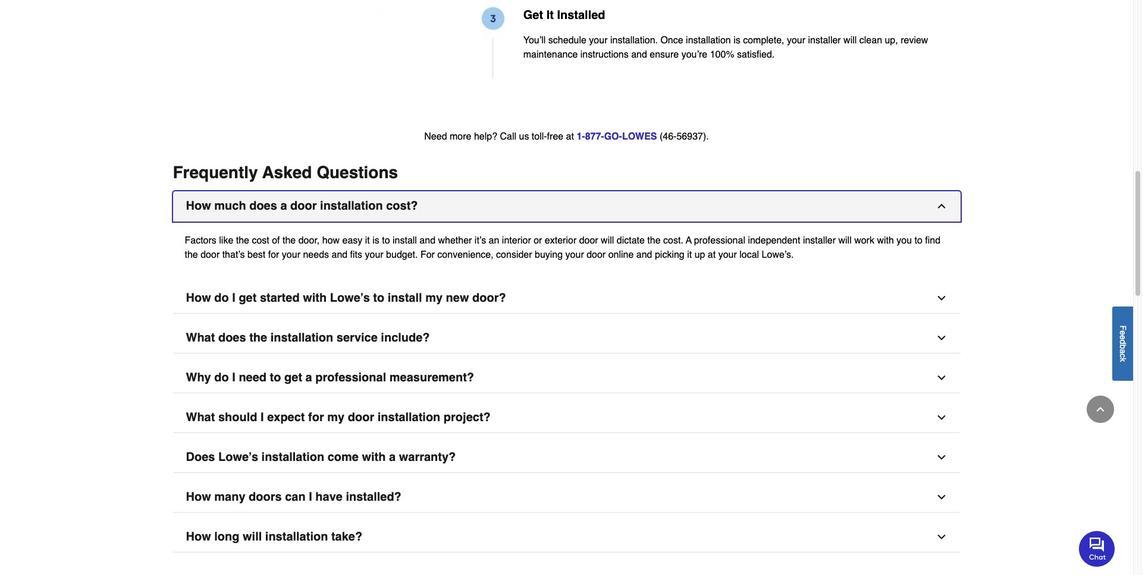 Task type: locate. For each thing, give the bounding box(es) containing it.
1 vertical spatial is
[[372, 235, 379, 246]]

at inside factors like the cost of the door, how easy it is to install and whether it's an interior or exterior door will dictate the cost. a professional independent installer will work with you to find the door that's best for your needs and fits your budget. for convenience, consider buying your door online and picking it up at your local lowe's.
[[708, 250, 716, 260]]

does right much
[[249, 199, 277, 213]]

should
[[218, 411, 257, 425]]

it right easy
[[365, 235, 370, 246]]

2 chevron down image from the top
[[935, 492, 947, 504]]

how down factors at the left
[[186, 291, 211, 305]]

a down 'what does the installation service include?'
[[305, 371, 312, 385]]

1 horizontal spatial at
[[708, 250, 716, 260]]

1 vertical spatial with
[[303, 291, 327, 305]]

0 vertical spatial chevron down image
[[935, 452, 947, 464]]

professional down service
[[315, 371, 386, 385]]

door inside what should i expect for my door installation project? button
[[348, 411, 374, 425]]

1 horizontal spatial with
[[362, 451, 386, 464]]

does up need
[[218, 331, 246, 345]]

2 how from the top
[[186, 291, 211, 305]]

with right come on the bottom left of page
[[362, 451, 386, 464]]

chevron down image
[[935, 452, 947, 464], [935, 492, 947, 504], [935, 532, 947, 544]]

1 vertical spatial chevron down image
[[935, 492, 947, 504]]

install inside button
[[388, 291, 422, 305]]

1 horizontal spatial for
[[308, 411, 324, 425]]

installed
[[557, 8, 605, 22]]

what left should
[[186, 411, 215, 425]]

2 e from the top
[[1118, 335, 1128, 340]]

1 horizontal spatial professional
[[694, 235, 745, 246]]

1-
[[577, 131, 585, 142]]

door up come on the bottom left of page
[[348, 411, 374, 425]]

2 do from the top
[[214, 371, 229, 385]]

i for need
[[232, 371, 235, 385]]

how do i get started with lowe's to install my new door?
[[186, 291, 506, 305]]

4 how from the top
[[186, 530, 211, 544]]

for
[[420, 250, 435, 260]]

how
[[186, 199, 211, 213], [186, 291, 211, 305], [186, 491, 211, 504], [186, 530, 211, 544]]

professional up up
[[694, 235, 745, 246]]

will left clean on the right top of the page
[[844, 35, 857, 46]]

will right long
[[243, 530, 262, 544]]

1 vertical spatial at
[[708, 250, 716, 260]]

1 vertical spatial what
[[186, 411, 215, 425]]

my left new
[[425, 291, 443, 305]]

does
[[249, 199, 277, 213], [218, 331, 246, 345]]

how inside button
[[186, 530, 211, 544]]

and up 'for'
[[420, 235, 435, 246]]

door right exterior
[[579, 235, 598, 246]]

56937).
[[677, 131, 709, 142]]

or
[[534, 235, 542, 246]]

1 horizontal spatial does
[[249, 199, 277, 213]]

do inside button
[[214, 371, 229, 385]]

door down factors at the left
[[201, 250, 220, 260]]

e
[[1118, 331, 1128, 335], [1118, 335, 1128, 340]]

0 vertical spatial get
[[239, 291, 257, 305]]

1 chevron down image from the top
[[935, 452, 947, 464]]

the down factors at the left
[[185, 250, 198, 260]]

1 vertical spatial chevron up image
[[1094, 404, 1106, 416]]

0 vertical spatial do
[[214, 291, 229, 305]]

0 horizontal spatial does
[[218, 331, 246, 345]]

what up "why"
[[186, 331, 215, 345]]

to up service
[[373, 291, 384, 305]]

get left started
[[239, 291, 257, 305]]

door up door,
[[290, 199, 317, 213]]

installation inside "button"
[[320, 199, 383, 213]]

at left 1-
[[566, 131, 574, 142]]

best
[[247, 250, 265, 260]]

need
[[239, 371, 267, 385]]

1 vertical spatial installer
[[803, 235, 836, 246]]

it left up
[[687, 250, 692, 260]]

exterior
[[545, 235, 577, 246]]

lowes
[[622, 131, 657, 142]]

0 vertical spatial it
[[365, 235, 370, 246]]

0 horizontal spatial is
[[372, 235, 379, 246]]

like
[[219, 235, 233, 246]]

chevron down image inside how do i get started with lowe's to install my new door? button
[[935, 293, 947, 304]]

how left many
[[186, 491, 211, 504]]

with inside factors like the cost of the door, how easy it is to install and whether it's an interior or exterior door will dictate the cost. a professional independent installer will work with you to find the door that's best for your needs and fits your budget. for convenience, consider buying your door online and picking it up at your local lowe's.
[[877, 235, 894, 246]]

i left need
[[232, 371, 235, 385]]

will inside you'll schedule your installation. once installation is complete, your installer will clean up, review maintenance instructions and ensure you're 100% satisfied.
[[844, 35, 857, 46]]

do inside button
[[214, 291, 229, 305]]

1 e from the top
[[1118, 331, 1128, 335]]

easy
[[342, 235, 362, 246]]

how much does a door installation cost? button
[[173, 191, 960, 222]]

2 vertical spatial chevron down image
[[935, 532, 947, 544]]

install up budget.
[[393, 235, 417, 246]]

will left work
[[838, 235, 852, 246]]

2 chevron down image from the top
[[935, 332, 947, 344]]

a
[[280, 199, 287, 213], [1118, 349, 1128, 354], [305, 371, 312, 385], [389, 451, 396, 464]]

1 vertical spatial for
[[308, 411, 324, 425]]

for inside button
[[308, 411, 324, 425]]

what should i expect for my door installation project? button
[[173, 403, 960, 433]]

to inside how do i get started with lowe's to install my new door? button
[[373, 291, 384, 305]]

1 horizontal spatial it
[[687, 250, 692, 260]]

fits
[[350, 250, 362, 260]]

the right like
[[236, 235, 249, 246]]

you'll schedule your installation. once installation is complete, your installer will clean up, review maintenance instructions and ensure you're 100% satisfied.
[[523, 35, 928, 60]]

and
[[631, 49, 647, 60], [420, 235, 435, 246], [332, 250, 347, 260], [636, 250, 652, 260]]

a down 'frequently asked questions'
[[280, 199, 287, 213]]

3 chevron down image from the top
[[935, 532, 947, 544]]

does lowe's installation come with a warranty?
[[186, 451, 456, 464]]

convenience,
[[437, 250, 493, 260]]

how do i get started with lowe's to install my new door? button
[[173, 284, 960, 314]]

2 vertical spatial with
[[362, 451, 386, 464]]

complete,
[[743, 35, 784, 46]]

for down of
[[268, 250, 279, 260]]

why
[[186, 371, 211, 385]]

started
[[260, 291, 300, 305]]

service
[[337, 331, 378, 345]]

2 what from the top
[[186, 411, 215, 425]]

with right started
[[303, 291, 327, 305]]

how inside "button"
[[186, 199, 211, 213]]

to right need
[[270, 371, 281, 385]]

doors
[[249, 491, 282, 504]]

do right "why"
[[214, 371, 229, 385]]

e up b
[[1118, 335, 1128, 340]]

up,
[[885, 35, 898, 46]]

your right fits
[[365, 250, 383, 260]]

lowe's right does
[[218, 451, 258, 464]]

installation.
[[610, 35, 658, 46]]

clean
[[859, 35, 882, 46]]

1 how from the top
[[186, 199, 211, 213]]

installation up 100%
[[686, 35, 731, 46]]

chevron up image
[[935, 200, 947, 212], [1094, 404, 1106, 416]]

what should i expect for my door installation project?
[[186, 411, 491, 425]]

0 vertical spatial with
[[877, 235, 894, 246]]

installation down can
[[265, 530, 328, 544]]

your up instructions at right top
[[589, 35, 608, 46]]

will up online
[[601, 235, 614, 246]]

1 vertical spatial do
[[214, 371, 229, 385]]

local
[[739, 250, 759, 260]]

e up d
[[1118, 331, 1128, 335]]

chevron down image inside does lowe's installation come with a warranty? button
[[935, 452, 947, 464]]

scroll to top element
[[1087, 396, 1114, 424]]

3 how from the top
[[186, 491, 211, 504]]

0 horizontal spatial my
[[327, 411, 345, 425]]

your
[[589, 35, 608, 46], [787, 35, 805, 46], [282, 250, 300, 260], [365, 250, 383, 260], [565, 250, 584, 260], [718, 250, 737, 260]]

1 horizontal spatial is
[[734, 35, 740, 46]]

0 vertical spatial does
[[249, 199, 277, 213]]

chevron down image
[[935, 293, 947, 304], [935, 332, 947, 344], [935, 372, 947, 384], [935, 412, 947, 424]]

install up include?
[[388, 291, 422, 305]]

do down the that's
[[214, 291, 229, 305]]

0 vertical spatial install
[[393, 235, 417, 246]]

chevron down image inside what should i expect for my door installation project? button
[[935, 412, 947, 424]]

0 vertical spatial what
[[186, 331, 215, 345]]

and down how
[[332, 250, 347, 260]]

is right easy
[[372, 235, 379, 246]]

need more help? call us toll-free at 1-877-go-lowes (46-56937).
[[424, 131, 709, 142]]

is inside factors like the cost of the door, how easy it is to install and whether it's an interior or exterior door will dictate the cost. a professional independent installer will work with you to find the door that's best for your needs and fits your budget. for convenience, consider buying your door online and picking it up at your local lowe's.
[[372, 235, 379, 246]]

i
[[232, 291, 235, 305], [232, 371, 235, 385], [261, 411, 264, 425], [309, 491, 312, 504]]

up
[[695, 250, 705, 260]]

0 vertical spatial installer
[[808, 35, 841, 46]]

1 what from the top
[[186, 331, 215, 345]]

0 vertical spatial is
[[734, 35, 740, 46]]

1 horizontal spatial chevron up image
[[1094, 404, 1106, 416]]

chevron down image for installed?
[[935, 492, 947, 504]]

you're
[[681, 49, 707, 60]]

1 vertical spatial get
[[284, 371, 302, 385]]

door?
[[472, 291, 506, 305]]

us
[[519, 131, 529, 142]]

does inside "button"
[[249, 199, 277, 213]]

you
[[897, 235, 912, 246]]

installation down started
[[270, 331, 333, 345]]

2 horizontal spatial with
[[877, 235, 894, 246]]

1 horizontal spatial get
[[284, 371, 302, 385]]

is
[[734, 35, 740, 46], [372, 235, 379, 246]]

budget.
[[386, 250, 418, 260]]

1 chevron down image from the top
[[935, 293, 947, 304]]

will inside button
[[243, 530, 262, 544]]

how left long
[[186, 530, 211, 544]]

1 vertical spatial does
[[218, 331, 246, 345]]

i inside button
[[232, 371, 235, 385]]

my down why do i need to get a professional measurement?
[[327, 411, 345, 425]]

i left expect
[[261, 411, 264, 425]]

0 horizontal spatial for
[[268, 250, 279, 260]]

and down installation.
[[631, 49, 647, 60]]

1 vertical spatial install
[[388, 291, 422, 305]]

what
[[186, 331, 215, 345], [186, 411, 215, 425]]

independent
[[748, 235, 800, 246]]

how many doors can i have installed? button
[[173, 483, 960, 513]]

installation down questions
[[320, 199, 383, 213]]

for right expect
[[308, 411, 324, 425]]

0 vertical spatial chevron up image
[[935, 200, 947, 212]]

0 horizontal spatial at
[[566, 131, 574, 142]]

how left much
[[186, 199, 211, 213]]

instructions
[[580, 49, 629, 60]]

0 horizontal spatial get
[[239, 291, 257, 305]]

installation up how many doors can i have installed?
[[261, 451, 324, 464]]

call
[[500, 131, 516, 142]]

0 horizontal spatial professional
[[315, 371, 386, 385]]

needs
[[303, 250, 329, 260]]

how for how do i get started with lowe's to install my new door?
[[186, 291, 211, 305]]

factors like the cost of the door, how easy it is to install and whether it's an interior or exterior door will dictate the cost. a professional independent installer will work with you to find the door that's best for your needs and fits your budget. for convenience, consider buying your door online and picking it up at your local lowe's.
[[185, 235, 940, 260]]

1 horizontal spatial lowe's
[[330, 291, 370, 305]]

whether
[[438, 235, 472, 246]]

installation inside you'll schedule your installation. once installation is complete, your installer will clean up, review maintenance instructions and ensure you're 100% satisfied.
[[686, 35, 731, 46]]

installer left clean on the right top of the page
[[808, 35, 841, 46]]

lowe's up service
[[330, 291, 370, 305]]

i right can
[[309, 491, 312, 504]]

1 vertical spatial professional
[[315, 371, 386, 385]]

is up 100%
[[734, 35, 740, 46]]

frequently asked questions
[[173, 163, 398, 182]]

1 horizontal spatial my
[[425, 291, 443, 305]]

the left cost.
[[647, 235, 661, 246]]

dictate
[[617, 235, 645, 246]]

why do i need to get a professional measurement? button
[[173, 363, 960, 394]]

chevron down image inside what does the installation service include? button
[[935, 332, 947, 344]]

0 vertical spatial for
[[268, 250, 279, 260]]

3 chevron down image from the top
[[935, 372, 947, 384]]

0 vertical spatial at
[[566, 131, 574, 142]]

for
[[268, 250, 279, 260], [308, 411, 324, 425]]

with left you
[[877, 235, 894, 246]]

i down the that's
[[232, 291, 235, 305]]

does inside button
[[218, 331, 246, 345]]

how many doors can i have installed?
[[186, 491, 401, 504]]

at right up
[[708, 250, 716, 260]]

chevron down image inside how many doors can i have installed? button
[[935, 492, 947, 504]]

how for how long will installation take?
[[186, 530, 211, 544]]

installer inside you'll schedule your installation. once installation is complete, your installer will clean up, review maintenance instructions and ensure you're 100% satisfied.
[[808, 35, 841, 46]]

professional inside factors like the cost of the door, how easy it is to install and whether it's an interior or exterior door will dictate the cost. a professional independent installer will work with you to find the door that's best for your needs and fits your budget. for convenience, consider buying your door online and picking it up at your local lowe's.
[[694, 235, 745, 246]]

installer left work
[[803, 235, 836, 246]]

f e e d b a c k button
[[1112, 307, 1133, 381]]

installation
[[686, 35, 731, 46], [320, 199, 383, 213], [270, 331, 333, 345], [378, 411, 440, 425], [261, 451, 324, 464], [265, 530, 328, 544]]

get up expect
[[284, 371, 302, 385]]

installation inside button
[[265, 530, 328, 544]]

lowe's
[[330, 291, 370, 305], [218, 451, 258, 464]]

1 do from the top
[[214, 291, 229, 305]]

0 vertical spatial professional
[[694, 235, 745, 246]]

with
[[877, 235, 894, 246], [303, 291, 327, 305], [362, 451, 386, 464]]

can
[[285, 491, 306, 504]]

get
[[239, 291, 257, 305], [284, 371, 302, 385]]

my
[[425, 291, 443, 305], [327, 411, 345, 425]]

4 chevron down image from the top
[[935, 412, 947, 424]]

a inside button
[[305, 371, 312, 385]]

more
[[450, 131, 471, 142]]

chevron down image inside why do i need to get a professional measurement? button
[[935, 372, 947, 384]]

factors
[[185, 235, 216, 246]]

0 horizontal spatial lowe's
[[218, 451, 258, 464]]

the up need
[[249, 331, 267, 345]]

0 horizontal spatial chevron up image
[[935, 200, 947, 212]]



Task type: vqa. For each thing, say whether or not it's contained in the screenshot.
electrochemical
no



Task type: describe. For each thing, give the bounding box(es) containing it.
of
[[272, 235, 280, 246]]

how long will installation take? button
[[173, 523, 960, 553]]

what for what should i expect for my door installation project?
[[186, 411, 215, 425]]

c
[[1118, 354, 1128, 358]]

how for how many doors can i have installed?
[[186, 491, 211, 504]]

door left online
[[587, 250, 606, 260]]

chevron down image for install
[[935, 293, 947, 304]]

f
[[1118, 326, 1128, 331]]

asked
[[262, 163, 312, 182]]

help?
[[474, 131, 497, 142]]

to inside why do i need to get a professional measurement? button
[[270, 371, 281, 385]]

get inside why do i need to get a professional measurement? button
[[284, 371, 302, 385]]

and down the dictate
[[636, 250, 652, 260]]

what does the installation service include?
[[186, 331, 430, 345]]

to right you
[[915, 235, 922, 246]]

a left "warranty?"
[[389, 451, 396, 464]]

free
[[547, 131, 563, 142]]

frequently
[[173, 163, 258, 182]]

how much does a door installation cost?
[[186, 199, 418, 213]]

i for expect
[[261, 411, 264, 425]]

a up k
[[1118, 349, 1128, 354]]

professional inside button
[[315, 371, 386, 385]]

that's
[[222, 250, 245, 260]]

chevron down image inside how long will installation take? button
[[935, 532, 947, 544]]

find
[[925, 235, 940, 246]]

consider
[[496, 250, 532, 260]]

project?
[[444, 411, 491, 425]]

review
[[901, 35, 928, 46]]

ensure
[[650, 49, 679, 60]]

d
[[1118, 340, 1128, 345]]

get it installed
[[523, 8, 605, 22]]

0 horizontal spatial with
[[303, 291, 327, 305]]

1 vertical spatial it
[[687, 250, 692, 260]]

chevron down image for warranty?
[[935, 452, 947, 464]]

cost?
[[386, 199, 418, 213]]

expect
[[267, 411, 305, 425]]

1 vertical spatial my
[[327, 411, 345, 425]]

0 vertical spatial lowe's
[[330, 291, 370, 305]]

do for how
[[214, 291, 229, 305]]

many
[[214, 491, 245, 504]]

once
[[660, 35, 683, 46]]

work
[[854, 235, 874, 246]]

much
[[214, 199, 246, 213]]

f e e d b a c k
[[1118, 326, 1128, 362]]

a inside "button"
[[280, 199, 287, 213]]

is inside you'll schedule your installation. once installation is complete, your installer will clean up, review maintenance instructions and ensure you're 100% satisfied.
[[734, 35, 740, 46]]

chat invite button image
[[1079, 531, 1115, 567]]

what for what does the installation service include?
[[186, 331, 215, 345]]

get inside how do i get started with lowe's to install my new door? button
[[239, 291, 257, 305]]

satisfied.
[[737, 49, 775, 60]]

include?
[[381, 331, 430, 345]]

your down door,
[[282, 250, 300, 260]]

picking
[[655, 250, 684, 260]]

an
[[489, 235, 499, 246]]

it's
[[475, 235, 486, 246]]

maintenance
[[523, 49, 578, 60]]

schedule
[[548, 35, 586, 46]]

and inside you'll schedule your installation. once installation is complete, your installer will clean up, review maintenance instructions and ensure you're 100% satisfied.
[[631, 49, 647, 60]]

questions
[[317, 163, 398, 182]]

get
[[523, 8, 543, 22]]

door,
[[298, 235, 320, 246]]

installed?
[[346, 491, 401, 504]]

chevron down image for project?
[[935, 412, 947, 424]]

how
[[322, 235, 340, 246]]

how long will installation take?
[[186, 530, 362, 544]]

(46-
[[660, 131, 677, 142]]

cost
[[252, 235, 269, 246]]

100%
[[710, 49, 734, 60]]

install inside factors like the cost of the door, how easy it is to install and whether it's an interior or exterior door will dictate the cost. a professional independent installer will work with you to find the door that's best for your needs and fits your budget. for convenience, consider buying your door online and picking it up at your local lowe's.
[[393, 235, 417, 246]]

chevron down image for measurement?
[[935, 372, 947, 384]]

measurement?
[[389, 371, 474, 385]]

to up budget.
[[382, 235, 390, 246]]

take?
[[331, 530, 362, 544]]

how for how much does a door installation cost?
[[186, 199, 211, 213]]

an icon of the number 3. image
[[372, 7, 504, 80]]

long
[[214, 530, 239, 544]]

what does the installation service include? button
[[173, 323, 960, 354]]

installation up "warranty?"
[[378, 411, 440, 425]]

877-
[[585, 131, 604, 142]]

1-877-go-lowes link
[[577, 131, 657, 142]]

i for get
[[232, 291, 235, 305]]

installer inside factors like the cost of the door, how easy it is to install and whether it's an interior or exterior door will dictate the cost. a professional independent installer will work with you to find the door that's best for your needs and fits your budget. for convenience, consider buying your door online and picking it up at your local lowe's.
[[803, 235, 836, 246]]

1 vertical spatial lowe's
[[218, 451, 258, 464]]

go-
[[604, 131, 622, 142]]

chevron up image inside how much does a door installation cost? "button"
[[935, 200, 947, 212]]

for inside factors like the cost of the door, how easy it is to install and whether it's an interior or exterior door will dictate the cost. a professional independent installer will work with you to find the door that's best for your needs and fits your budget. for convenience, consider buying your door online and picking it up at your local lowe's.
[[268, 250, 279, 260]]

the inside button
[[249, 331, 267, 345]]

buying
[[535, 250, 563, 260]]

need
[[424, 131, 447, 142]]

have
[[315, 491, 343, 504]]

does lowe's installation come with a warranty? button
[[173, 443, 960, 473]]

toll-
[[532, 131, 547, 142]]

chevron up image inside scroll to top 'element'
[[1094, 404, 1106, 416]]

your right complete, at top
[[787, 35, 805, 46]]

door inside how much does a door installation cost? "button"
[[290, 199, 317, 213]]

warranty?
[[399, 451, 456, 464]]

it
[[546, 8, 554, 22]]

0 vertical spatial my
[[425, 291, 443, 305]]

your left local
[[718, 250, 737, 260]]

you'll
[[523, 35, 546, 46]]

k
[[1118, 358, 1128, 362]]

does
[[186, 451, 215, 464]]

do for why
[[214, 371, 229, 385]]

the right of
[[283, 235, 296, 246]]

a
[[686, 235, 692, 246]]

your down exterior
[[565, 250, 584, 260]]

why do i need to get a professional measurement?
[[186, 371, 474, 385]]

0 horizontal spatial it
[[365, 235, 370, 246]]



